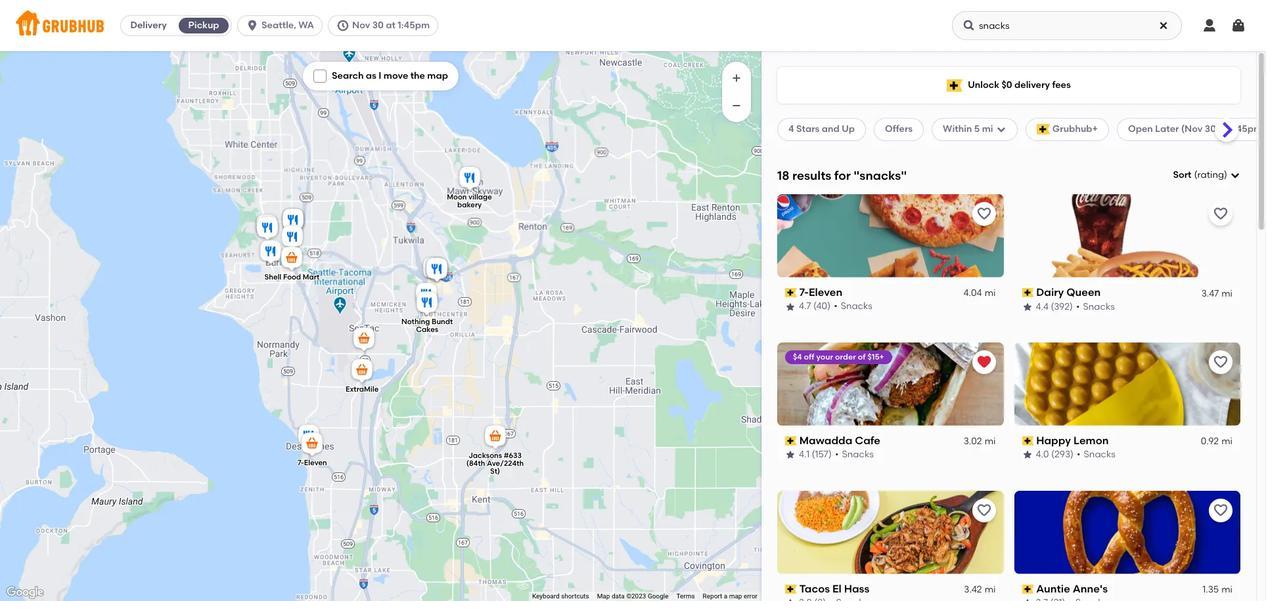 Task type: describe. For each thing, give the bounding box(es) containing it.
mawadda cafe
[[799, 435, 880, 447]]

• for lemon
[[1077, 450, 1080, 461]]

google
[[648, 593, 669, 601]]

search as i move the map
[[332, 70, 448, 81]]

moon village bakery
[[447, 193, 492, 209]]

4.0 (293)
[[1036, 450, 1074, 461]]

for
[[834, 168, 851, 183]]

star icon image for tacos el hass
[[785, 599, 796, 602]]

pickup button
[[176, 15, 231, 36]]

eleven inside the map region
[[304, 459, 327, 468]]

stars
[[796, 124, 820, 135]]

(157)
[[812, 450, 832, 461]]

1 horizontal spatial map
[[729, 593, 742, 601]]

tacos el hass image
[[254, 215, 280, 244]]

minus icon image
[[730, 99, 743, 112]]

dairy queen
[[1036, 286, 1101, 299]]

moon
[[447, 193, 466, 201]]

happy lemon
[[1036, 435, 1109, 447]]

sea tac marathon image
[[351, 326, 377, 355]]

save this restaurant image for tacos el hass
[[976, 503, 992, 519]]

save this restaurant button for happy lemon
[[1209, 351, 1233, 374]]

tacos
[[799, 583, 830, 596]]

(40)
[[813, 301, 831, 312]]

pierro bakery image
[[279, 224, 305, 253]]

terms
[[676, 593, 695, 601]]

4.1
[[799, 450, 810, 461]]

your
[[816, 353, 833, 362]]

mi right the 5
[[982, 124, 993, 135]]

3.02 mi
[[964, 436, 996, 447]]

map data ©2023 google
[[597, 593, 669, 601]]

snacks for cafe
[[842, 450, 874, 461]]

snacks for eleven
[[841, 301, 872, 312]]

map
[[597, 593, 610, 601]]

star icon image for auntie anne's
[[1022, 599, 1032, 602]]

nothing bundt cakes image
[[414, 290, 440, 319]]

ronnie's market image
[[257, 238, 283, 267]]

cakes
[[416, 326, 438, 334]]

seattle,
[[262, 20, 296, 31]]

auntie anne's
[[1036, 583, 1108, 596]]

saved restaurant image
[[976, 355, 992, 370]]

7 eleven image
[[299, 431, 325, 460]]

• for queen
[[1076, 301, 1080, 312]]

mi for dairy queen
[[1221, 288, 1233, 299]]

subscription pass image for mawadda cafe
[[785, 437, 797, 446]]

0.92 mi
[[1201, 436, 1233, 447]]

offers
[[885, 124, 913, 135]]

1 vertical spatial 30
[[1205, 124, 1216, 135]]

auntie anne's logo image
[[1014, 491, 1240, 575]]

results
[[792, 168, 831, 183]]

royce' washington - westfield southcenter mall image
[[423, 256, 450, 285]]

3.47 mi
[[1201, 288, 1233, 299]]

st)
[[490, 468, 500, 476]]

• for eleven
[[834, 301, 837, 312]]

save this restaurant image for happy lemon
[[1213, 355, 1229, 370]]

happy lemon logo image
[[1014, 343, 1240, 426]]

cafe
[[855, 435, 880, 447]]

later
[[1155, 124, 1179, 135]]

(293)
[[1051, 450, 1074, 461]]

3.42 mi
[[964, 585, 996, 596]]

$0
[[1002, 79, 1012, 91]]

queen
[[1066, 286, 1101, 299]]

jacksons
[[468, 452, 502, 460]]

Search for food, convenience, alcohol... search field
[[952, 11, 1182, 40]]

• snacks for cafe
[[835, 450, 874, 461]]

subscription pass image for happy lemon
[[1022, 437, 1034, 446]]

4.4 (392)
[[1036, 301, 1073, 312]]

1:45pm
[[398, 20, 430, 31]]

3.47
[[1201, 288, 1219, 299]]

shell food mart
[[264, 273, 319, 282]]

dairy queen logo image
[[1014, 194, 1240, 278]]

keyboard shortcuts button
[[532, 593, 589, 602]]

sort ( rating )
[[1173, 170, 1227, 181]]

subscription pass image for 7-eleven
[[785, 288, 797, 298]]

nov 30 at 1:45pm button
[[328, 15, 444, 36]]

food
[[283, 273, 301, 282]]

save this restaurant image
[[1213, 503, 1229, 519]]

save this restaurant button for 7-eleven
[[972, 202, 996, 226]]

dairy
[[1036, 286, 1064, 299]]

pickup
[[188, 20, 219, 31]]

bakery
[[457, 201, 481, 209]]

tacos el hass
[[799, 583, 869, 596]]

star icon image for happy lemon
[[1022, 450, 1032, 461]]

mawadda cafe logo image
[[777, 343, 1004, 426]]

1.35 mi
[[1202, 585, 1233, 596]]

1:45pm)
[[1230, 124, 1266, 135]]

hass
[[844, 583, 869, 596]]

grubhub plus flag logo image for unlock $0 delivery fees
[[947, 79, 963, 92]]

ave/224th
[[487, 460, 523, 468]]

el
[[832, 583, 842, 596]]

(84th
[[466, 460, 485, 468]]

7- inside the map region
[[297, 459, 304, 468]]

svg image inside nov 30 at 1:45pm button
[[336, 19, 350, 32]]

as
[[366, 70, 376, 81]]

happy
[[1036, 435, 1071, 447]]

subscription pass image for tacos el hass
[[785, 585, 797, 594]]

extramile
[[345, 386, 378, 394]]

off
[[804, 353, 814, 362]]

data
[[612, 593, 625, 601]]

move
[[384, 70, 408, 81]]

snacks for lemon
[[1084, 450, 1115, 461]]

$15+
[[867, 353, 884, 362]]

jamba image
[[420, 256, 446, 284]]

$4
[[793, 353, 802, 362]]

open later (nov 30 at 1:45pm)
[[1128, 124, 1266, 135]]

4.4
[[1036, 301, 1049, 312]]

bundt
[[431, 318, 453, 327]]

svg image inside the seattle, wa 'button'
[[246, 19, 259, 32]]

4.7
[[799, 301, 811, 312]]

plus icon image
[[730, 72, 743, 85]]

1 horizontal spatial 7-
[[799, 286, 809, 299]]

shell food mart image
[[278, 245, 305, 274]]

lemon
[[1073, 435, 1109, 447]]

dairy queen image
[[253, 213, 280, 242]]

• snacks for queen
[[1076, 301, 1115, 312]]

seattle, wa button
[[237, 15, 328, 36]]

antojitos michalisco 1st ave image
[[280, 207, 306, 236]]

mawadda cafe image
[[280, 207, 306, 236]]

snacks for queen
[[1083, 301, 1115, 312]]

sort
[[1173, 170, 1192, 181]]

30 inside button
[[372, 20, 384, 31]]

1 horizontal spatial 7-eleven
[[799, 286, 842, 299]]

mi for 7-eleven
[[985, 288, 996, 299]]

nov
[[352, 20, 370, 31]]

mi for tacos el hass
[[985, 585, 996, 596]]



Task type: vqa. For each thing, say whether or not it's contained in the screenshot.


Task type: locate. For each thing, give the bounding box(es) containing it.
marina market & deli image
[[295, 423, 322, 452]]

subscription pass image left the 'dairy' at the right top of the page
[[1022, 288, 1034, 298]]

subscription pass image for auntie anne's
[[1022, 585, 1034, 594]]

• right (40)
[[834, 301, 837, 312]]

• snacks for lemon
[[1077, 450, 1115, 461]]

subscription pass image left auntie
[[1022, 585, 1034, 594]]

none field containing sort
[[1173, 169, 1240, 182]]

nov 30 at 1:45pm
[[352, 20, 430, 31]]

auntie anne's image
[[423, 256, 450, 285]]

subscription pass image
[[785, 288, 797, 298], [785, 437, 797, 446], [1022, 437, 1034, 446], [1022, 585, 1034, 594]]

7- down marina market & deli image
[[297, 459, 304, 468]]

0 vertical spatial eleven
[[809, 286, 842, 299]]

and
[[822, 124, 840, 135]]

7-
[[799, 286, 809, 299], [297, 459, 304, 468]]

1 horizontal spatial 30
[[1205, 124, 1216, 135]]

within
[[943, 124, 972, 135]]

grubhub plus flag logo image
[[947, 79, 963, 92], [1036, 124, 1050, 135]]

mi
[[982, 124, 993, 135], [985, 288, 996, 299], [1221, 288, 1233, 299], [985, 436, 996, 447], [1221, 436, 1233, 447], [985, 585, 996, 596], [1221, 585, 1233, 596]]

star icon image for 7-eleven
[[785, 302, 796, 312]]

1 horizontal spatial at
[[1218, 124, 1228, 135]]

tacos el hass logo image
[[777, 491, 1004, 575]]

grubhub plus flag logo image left unlock
[[947, 79, 963, 92]]

fees
[[1052, 79, 1071, 91]]

map right a
[[729, 593, 742, 601]]

•
[[834, 301, 837, 312], [1076, 301, 1080, 312], [835, 450, 839, 461], [1077, 450, 1080, 461]]

None field
[[1173, 169, 1240, 182]]

at inside button
[[386, 20, 395, 31]]

• down queen at the top of the page
[[1076, 301, 1080, 312]]

0 vertical spatial 30
[[372, 20, 384, 31]]

eleven up (40)
[[809, 286, 842, 299]]

• snacks down queen at the top of the page
[[1076, 301, 1115, 312]]

"snacks"
[[854, 168, 907, 183]]

svg image
[[1202, 18, 1217, 34], [1231, 18, 1246, 34], [336, 19, 350, 32], [996, 124, 1006, 135], [1230, 170, 1240, 181]]

30
[[372, 20, 384, 31], [1205, 124, 1216, 135]]

google image
[[3, 585, 47, 602]]

1 vertical spatial grubhub plus flag logo image
[[1036, 124, 1050, 135]]

0 vertical spatial at
[[386, 20, 395, 31]]

1 horizontal spatial subscription pass image
[[1022, 288, 1034, 298]]

star icon image for dairy queen
[[1022, 302, 1032, 312]]

30 right nov
[[372, 20, 384, 31]]

up
[[842, 124, 855, 135]]

7-eleven down marina market & deli image
[[297, 459, 327, 468]]

mi for happy lemon
[[1221, 436, 1233, 447]]

star icon image for mawadda cafe
[[785, 450, 796, 461]]

subscription pass image left happy
[[1022, 437, 1034, 446]]

0 vertical spatial subscription pass image
[[1022, 288, 1034, 298]]

subscription pass image for dairy queen
[[1022, 288, 1034, 298]]

subscription pass image left mawadda
[[785, 437, 797, 446]]

map
[[427, 70, 448, 81], [729, 593, 742, 601]]

(392)
[[1051, 301, 1073, 312]]

delivery button
[[121, 15, 176, 36]]

subscription pass image
[[1022, 288, 1034, 298], [785, 585, 797, 594]]

• snacks for eleven
[[834, 301, 872, 312]]

7-eleven inside the map region
[[297, 459, 327, 468]]

i
[[379, 70, 381, 81]]

7-eleven up (40)
[[799, 286, 842, 299]]

jacksons #633 (84th ave/224th st)
[[466, 452, 523, 476]]

mart
[[302, 273, 319, 282]]

rating
[[1197, 170, 1224, 181]]

main navigation navigation
[[0, 0, 1266, 51]]

keyboard
[[532, 593, 560, 601]]

save this restaurant button for dairy queen
[[1209, 202, 1233, 226]]

1 vertical spatial eleven
[[304, 459, 327, 468]]

mi for auntie anne's
[[1221, 585, 1233, 596]]

• down happy lemon
[[1077, 450, 1080, 461]]

0 vertical spatial 7-
[[799, 286, 809, 299]]

1 vertical spatial subscription pass image
[[785, 585, 797, 594]]

3.02
[[964, 436, 982, 447]]

4.7 (40)
[[799, 301, 831, 312]]

• snacks down cafe
[[835, 450, 874, 461]]

0 horizontal spatial 30
[[372, 20, 384, 31]]

svg image
[[246, 19, 259, 32], [963, 19, 976, 32], [1158, 20, 1169, 31], [316, 72, 324, 80]]

subscription pass image left tacos
[[785, 585, 797, 594]]

• down mawadda cafe
[[835, 450, 839, 461]]

0 horizontal spatial at
[[386, 20, 395, 31]]

grubhub plus flag logo image for grubhub+
[[1036, 124, 1050, 135]]

0 horizontal spatial 7-eleven
[[297, 459, 327, 468]]

• for cafe
[[835, 450, 839, 461]]

snacks right (40)
[[841, 301, 872, 312]]

snacks down lemon
[[1084, 450, 1115, 461]]

saved restaurant button
[[972, 351, 996, 374]]

(nov
[[1181, 124, 1203, 135]]

subscription pass image up $4 in the bottom of the page
[[785, 288, 797, 298]]

delivery
[[130, 20, 167, 31]]

terms link
[[676, 593, 695, 601]]

30 right (nov on the top
[[1205, 124, 1216, 135]]

moon village bakery image
[[456, 165, 483, 194]]

nothing
[[401, 318, 430, 327]]

1 vertical spatial 7-eleven
[[297, 459, 327, 468]]

0 horizontal spatial 7-
[[297, 459, 304, 468]]

shell
[[264, 273, 281, 282]]

the
[[410, 70, 425, 81]]

4.04
[[963, 288, 982, 299]]

of
[[858, 353, 866, 362]]

at
[[386, 20, 395, 31], [1218, 124, 1228, 135]]

at left 1:45pm
[[386, 20, 395, 31]]

map region
[[0, 0, 777, 602]]

3.42
[[964, 585, 982, 596]]

report
[[703, 593, 722, 601]]

1 vertical spatial map
[[729, 593, 742, 601]]

mi right 3.47
[[1221, 288, 1233, 299]]

• snacks right (40)
[[834, 301, 872, 312]]

wa
[[298, 20, 314, 31]]

• snacks down lemon
[[1077, 450, 1115, 461]]

1 horizontal spatial grubhub plus flag logo image
[[1036, 124, 1050, 135]]

open
[[1128, 124, 1153, 135]]

7-eleven logo image
[[777, 194, 1004, 278]]

village
[[468, 193, 492, 201]]

save this restaurant button for auntie anne's
[[1209, 499, 1233, 523]]

unlock
[[968, 79, 999, 91]]

extramile image
[[349, 357, 375, 386]]

mi right 0.92
[[1221, 436, 1233, 447]]

18
[[777, 168, 789, 183]]

auntie
[[1036, 583, 1070, 596]]

0 horizontal spatial grubhub plus flag logo image
[[947, 79, 963, 92]]

snacks down queen at the top of the page
[[1083, 301, 1115, 312]]

map right the
[[427, 70, 448, 81]]

(
[[1194, 170, 1197, 181]]

mi right the 4.04
[[985, 288, 996, 299]]

save this restaurant button for tacos el hass
[[972, 499, 996, 523]]

happy lemon image
[[413, 281, 439, 310]]

at left 1:45pm)
[[1218, 124, 1228, 135]]

save this restaurant image
[[976, 206, 992, 222], [1213, 206, 1229, 222], [1213, 355, 1229, 370], [976, 503, 992, 519]]

4
[[788, 124, 794, 135]]

save this restaurant image for 7-eleven
[[976, 206, 992, 222]]

mi right 3.42
[[985, 585, 996, 596]]

1 vertical spatial at
[[1218, 124, 1228, 135]]

snacks down cafe
[[842, 450, 874, 461]]

0 horizontal spatial eleven
[[304, 459, 327, 468]]

keyboard shortcuts
[[532, 593, 589, 601]]

$4 off your order of $15+
[[793, 353, 884, 362]]

shortcuts
[[561, 593, 589, 601]]

report a map error
[[703, 593, 758, 601]]

star icon image
[[785, 302, 796, 312], [1022, 302, 1032, 312], [785, 450, 796, 461], [1022, 450, 1032, 461], [785, 599, 796, 602], [1022, 599, 1032, 602]]

1 horizontal spatial eleven
[[809, 286, 842, 299]]

4.0
[[1036, 450, 1049, 461]]

anne's
[[1073, 583, 1108, 596]]

0.92
[[1201, 436, 1219, 447]]

0 horizontal spatial subscription pass image
[[785, 585, 797, 594]]

search
[[332, 70, 364, 81]]

0 vertical spatial map
[[427, 70, 448, 81]]

order
[[835, 353, 856, 362]]

0 vertical spatial 7-eleven
[[799, 286, 842, 299]]

5
[[974, 124, 980, 135]]

0 vertical spatial grubhub plus flag logo image
[[947, 79, 963, 92]]

18 results for "snacks"
[[777, 168, 907, 183]]

0 horizontal spatial map
[[427, 70, 448, 81]]

eleven down marina market & deli image
[[304, 459, 327, 468]]

save this restaurant image for dairy queen
[[1213, 206, 1229, 222]]

4.04 mi
[[963, 288, 996, 299]]

7- up "4.7"
[[799, 286, 809, 299]]

error
[[744, 593, 758, 601]]

• snacks
[[834, 301, 872, 312], [1076, 301, 1115, 312], [835, 450, 874, 461], [1077, 450, 1115, 461]]

1 vertical spatial 7-
[[297, 459, 304, 468]]

4.1 (157)
[[799, 450, 832, 461]]

grubhub plus flag logo image left grubhub+ on the top right
[[1036, 124, 1050, 135]]

mi right 3.02
[[985, 436, 996, 447]]

report a map error link
[[703, 593, 758, 601]]

mi right 1.35
[[1221, 585, 1233, 596]]

a
[[724, 593, 727, 601]]

mi for mawadda cafe
[[985, 436, 996, 447]]

nothing bundt cakes
[[401, 318, 453, 334]]

)
[[1224, 170, 1227, 181]]

jacksons #633 (84th ave/224th st) image
[[482, 424, 508, 453]]

mawadda
[[799, 435, 852, 447]]



